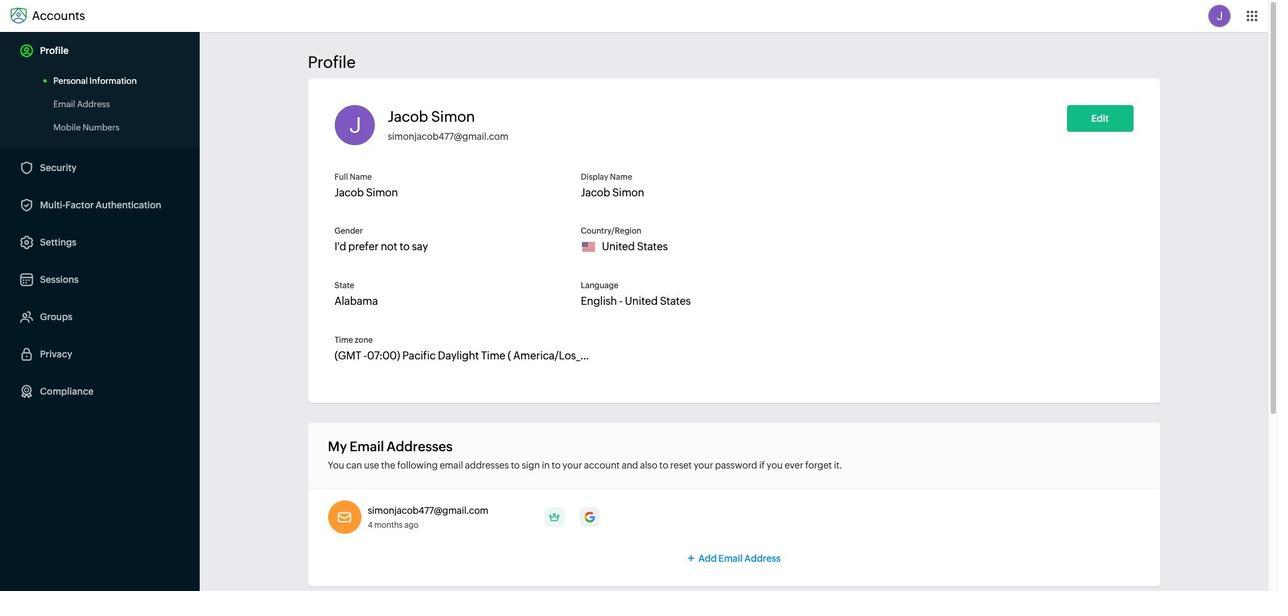 Task type: vqa. For each thing, say whether or not it's contained in the screenshot.
Primary image
yes



Task type: describe. For each thing, give the bounding box(es) containing it.
primary image
[[545, 508, 565, 528]]



